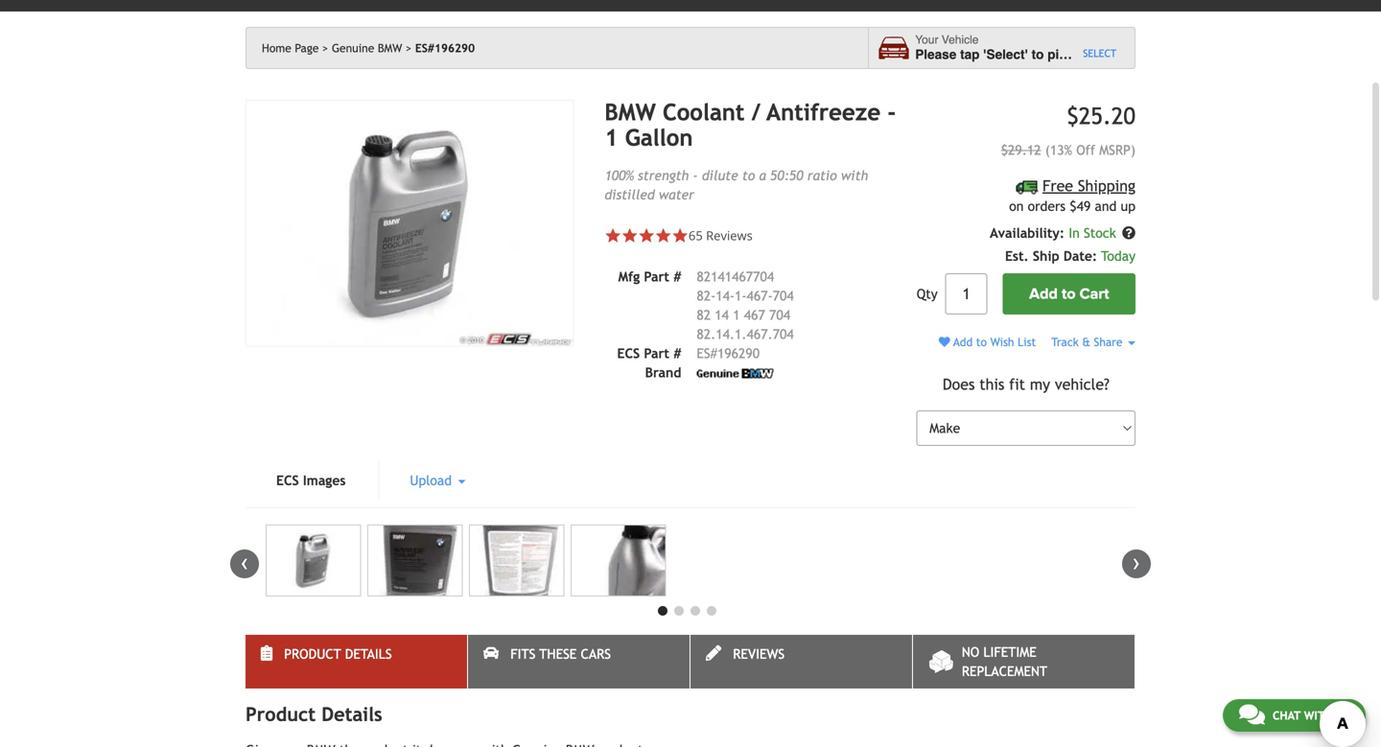 Task type: locate. For each thing, give the bounding box(es) containing it.
1 vertical spatial part
[[644, 346, 670, 361]]

reviews link
[[691, 635, 913, 689]]

pick
[[1048, 47, 1074, 62]]

$29.12
[[1002, 142, 1042, 158]]

on
[[1010, 199, 1024, 214]]

/
[[752, 99, 761, 126]]

1 horizontal spatial bmw
[[605, 99, 656, 126]]

82.14.1.467.704
[[697, 327, 794, 342]]

1
[[605, 124, 618, 151]]

star image left star icon
[[622, 227, 639, 244]]

65
[[689, 227, 703, 244]]

1 vertical spatial with
[[1305, 709, 1333, 723]]

1 horizontal spatial a
[[1078, 47, 1085, 62]]

# inside 82141467704 82-14-1-467-704 82 14 1 467 704 82.14.1.467.704 ecs part #
[[674, 346, 682, 361]]

1 star image from the left
[[605, 227, 622, 244]]

msrp)
[[1100, 142, 1136, 158]]

ecs images
[[276, 473, 346, 489]]

does
[[943, 376, 975, 393]]

ratio
[[808, 168, 837, 183]]

None text field
[[946, 274, 988, 315]]

date:
[[1064, 249, 1098, 264]]

a
[[1078, 47, 1085, 62], [760, 168, 767, 183]]

off
[[1077, 142, 1096, 158]]

4 star image from the left
[[672, 227, 689, 244]]

upload
[[410, 473, 456, 489]]

with
[[841, 168, 869, 183], [1305, 709, 1333, 723]]

track & share
[[1052, 336, 1127, 349]]

1 horizontal spatial -
[[888, 99, 897, 126]]

0 vertical spatial -
[[888, 99, 897, 126]]

1 horizontal spatial add
[[1030, 285, 1058, 303]]

question circle image
[[1123, 227, 1136, 240]]

to inside your vehicle please tap 'select' to pick a vehicle
[[1032, 47, 1045, 62]]

1 vertical spatial details
[[322, 704, 383, 726]]

0 horizontal spatial ecs
[[276, 473, 299, 489]]

0 horizontal spatial bmw
[[378, 41, 402, 55]]

1 vertical spatial -
[[693, 168, 698, 183]]

cart
[[1080, 285, 1110, 303]]

home
[[262, 41, 292, 55]]

-
[[888, 99, 897, 126], [693, 168, 698, 183]]

images
[[303, 473, 346, 489]]

2 part from the top
[[644, 346, 670, 361]]

does this fit my vehicle?
[[943, 376, 1110, 393]]

2 # from the top
[[674, 346, 682, 361]]

›
[[1133, 550, 1141, 575]]

0 vertical spatial with
[[841, 168, 869, 183]]

up
[[1121, 199, 1136, 214]]

1 vertical spatial #
[[674, 346, 682, 361]]

free
[[1043, 177, 1074, 195]]

your
[[916, 33, 939, 47]]

no
[[962, 645, 980, 660]]

add right heart icon on the right top of page
[[954, 336, 973, 349]]

this
[[980, 376, 1005, 393]]

0 horizontal spatial a
[[760, 168, 767, 183]]

with right ratio
[[841, 168, 869, 183]]

to left cart
[[1062, 285, 1076, 303]]

part
[[644, 269, 670, 284], [644, 346, 670, 361]]

share
[[1095, 336, 1123, 349]]

with left us
[[1305, 709, 1333, 723]]

mfg
[[619, 269, 640, 284]]

add for add to cart
[[1030, 285, 1058, 303]]

0 horizontal spatial with
[[841, 168, 869, 183]]

your vehicle please tap 'select' to pick a vehicle
[[916, 33, 1133, 62]]

82-
[[697, 288, 716, 304]]

star image
[[605, 227, 622, 244], [622, 227, 639, 244], [639, 227, 655, 244], [672, 227, 689, 244]]

0 vertical spatial ecs
[[618, 346, 640, 361]]

in
[[1069, 226, 1080, 241]]

star image up the mfg part #
[[639, 227, 655, 244]]

gallon
[[625, 124, 693, 151]]

star image down water
[[672, 227, 689, 244]]

1 horizontal spatial with
[[1305, 709, 1333, 723]]

tap
[[961, 47, 980, 62]]

0 vertical spatial #
[[674, 269, 682, 284]]

1 vertical spatial bmw
[[605, 99, 656, 126]]

196290
[[718, 346, 760, 361]]

shipping
[[1079, 177, 1136, 195]]

fits these cars link
[[468, 635, 690, 689]]

bmw right "genuine"
[[378, 41, 402, 55]]

0 vertical spatial reviews
[[706, 227, 753, 244]]

add to wish list
[[951, 336, 1037, 349]]

add
[[1030, 285, 1058, 303], [954, 336, 973, 349]]

1 vertical spatial add
[[954, 336, 973, 349]]

genuine bmw link
[[332, 41, 412, 55]]

track & share button
[[1052, 336, 1136, 349]]

0 horizontal spatial add
[[954, 336, 973, 349]]

star image up mfg
[[605, 227, 622, 244]]

stock
[[1084, 226, 1117, 241]]

vehicle
[[1089, 47, 1133, 62]]

467-
[[747, 288, 773, 304]]

ecs
[[618, 346, 640, 361], [276, 473, 299, 489]]

qty
[[917, 287, 938, 302]]

1 vertical spatial a
[[760, 168, 767, 183]]

mfg part #
[[619, 269, 682, 284]]

$29.12 (13% off msrp)
[[1002, 142, 1136, 158]]

no lifetime replacement link
[[914, 635, 1135, 689]]

82 14 1 467 704
[[697, 307, 791, 323]]

vehicle?
[[1055, 376, 1110, 393]]

65 reviews
[[689, 227, 753, 244]]

product
[[284, 647, 341, 662], [246, 704, 316, 726]]

es#196290 - 82141467704 - bmw coolant / antifreeze - 1 gallon - 100% strength - dilute to a 50:50 ratio with distilled water - genuine bmw - bmw image
[[246, 100, 574, 347], [266, 525, 361, 597], [368, 525, 463, 597], [469, 525, 565, 597], [571, 525, 666, 597]]

genuine bmw
[[332, 41, 402, 55]]

chat
[[1273, 709, 1301, 723]]

heart image
[[939, 337, 951, 348]]

a right pick
[[1078, 47, 1085, 62]]

water
[[659, 187, 695, 202]]

#
[[674, 269, 682, 284], [674, 346, 682, 361]]

1 vertical spatial ecs
[[276, 473, 299, 489]]

0 vertical spatial a
[[1078, 47, 1085, 62]]

to inside button
[[1062, 285, 1076, 303]]

today
[[1102, 249, 1136, 264]]

25.20
[[1079, 103, 1136, 130]]

part right mfg
[[644, 269, 670, 284]]

part up brand
[[644, 346, 670, 361]]

1 # from the top
[[674, 269, 682, 284]]

to left pick
[[1032, 47, 1045, 62]]

0 vertical spatial add
[[1030, 285, 1058, 303]]

- left dilute
[[693, 168, 698, 183]]

ecs left images
[[276, 473, 299, 489]]

product details
[[284, 647, 392, 662], [246, 704, 383, 726]]

0 vertical spatial part
[[644, 269, 670, 284]]

to right dilute
[[743, 168, 756, 183]]

0 horizontal spatial -
[[693, 168, 698, 183]]

genuine bmw image
[[697, 369, 774, 379]]

a left 50:50
[[760, 168, 767, 183]]

0 vertical spatial bmw
[[378, 41, 402, 55]]

antifreeze
[[767, 99, 881, 126]]

bmw up the 100%
[[605, 99, 656, 126]]

vehicle
[[942, 33, 979, 47]]

$49
[[1070, 199, 1091, 214]]

1 horizontal spatial ecs
[[618, 346, 640, 361]]

fits these cars
[[511, 647, 611, 662]]

with inside 100% strength - dilute to a 50:50 ratio with distilled water
[[841, 168, 869, 183]]

add down ship
[[1030, 285, 1058, 303]]

- right the antifreeze
[[888, 99, 897, 126]]

add inside button
[[1030, 285, 1058, 303]]

ecs left es# 196290 brand
[[618, 346, 640, 361]]



Task type: describe. For each thing, give the bounding box(es) containing it.
'select'
[[984, 47, 1029, 62]]

0 vertical spatial product details
[[284, 647, 392, 662]]

0 vertical spatial details
[[345, 647, 392, 662]]

genuine
[[332, 41, 375, 55]]

- inside bmw coolant / antifreeze - 1 gallon
[[888, 99, 897, 126]]

select
[[1084, 47, 1117, 59]]

us
[[1337, 709, 1350, 723]]

50:50
[[771, 168, 804, 183]]

lifetime
[[984, 645, 1037, 660]]

free shipping image
[[1017, 181, 1039, 194]]

chat with us link
[[1223, 700, 1367, 732]]

1 part from the top
[[644, 269, 670, 284]]

‹ link
[[230, 550, 259, 579]]

replacement
[[962, 664, 1048, 680]]

my
[[1031, 376, 1051, 393]]

orders
[[1028, 199, 1066, 214]]

ecs inside 82141467704 82-14-1-467-704 82 14 1 467 704 82.14.1.467.704 ecs part #
[[618, 346, 640, 361]]

add to cart
[[1030, 285, 1110, 303]]

page
[[295, 41, 319, 55]]

add for add to wish list
[[954, 336, 973, 349]]

ecs images link
[[246, 462, 377, 500]]

comments image
[[1240, 703, 1266, 726]]

chat with us
[[1273, 709, 1350, 723]]

est.
[[1006, 249, 1029, 264]]

fits
[[511, 647, 536, 662]]

› link
[[1123, 550, 1152, 579]]

0 vertical spatial product
[[284, 647, 341, 662]]

distilled
[[605, 187, 655, 202]]

coolant
[[663, 99, 745, 126]]

free shipping on orders $49 and up
[[1010, 177, 1136, 214]]

home page
[[262, 41, 319, 55]]

no lifetime replacement
[[962, 645, 1048, 680]]

1 vertical spatial product
[[246, 704, 316, 726]]

&
[[1083, 336, 1091, 349]]

part inside 82141467704 82-14-1-467-704 82 14 1 467 704 82.14.1.467.704 ecs part #
[[644, 346, 670, 361]]

list
[[1018, 336, 1037, 349]]

(13%
[[1046, 142, 1073, 158]]

est. ship date: today
[[1006, 249, 1136, 264]]

star image
[[655, 227, 672, 244]]

fit
[[1010, 376, 1026, 393]]

home page link
[[262, 41, 329, 55]]

add to wish list link
[[939, 336, 1037, 349]]

please
[[916, 47, 957, 62]]

a inside your vehicle please tap 'select' to pick a vehicle
[[1078, 47, 1085, 62]]

to left wish
[[977, 336, 987, 349]]

a inside 100% strength - dilute to a 50:50 ratio with distilled water
[[760, 168, 767, 183]]

track
[[1052, 336, 1079, 349]]

3 star image from the left
[[639, 227, 655, 244]]

100% strength - dilute to a 50:50 ratio with distilled water
[[605, 168, 869, 202]]

to inside 100% strength - dilute to a 50:50 ratio with distilled water
[[743, 168, 756, 183]]

es#196290
[[415, 41, 475, 55]]

availability:
[[990, 226, 1065, 241]]

82141467704 82-14-1-467-704 82 14 1 467 704 82.14.1.467.704 ecs part #
[[618, 269, 794, 361]]

1-
[[735, 288, 747, 304]]

1 vertical spatial reviews
[[733, 647, 785, 662]]

- inside 100% strength - dilute to a 50:50 ratio with distilled water
[[693, 168, 698, 183]]

bmw inside bmw coolant / antifreeze - 1 gallon
[[605, 99, 656, 126]]

dilute
[[702, 168, 739, 183]]

product details link
[[246, 635, 467, 689]]

add to cart button
[[1003, 274, 1136, 315]]

82141467704
[[697, 269, 775, 284]]

cars
[[581, 647, 611, 662]]

2 star image from the left
[[622, 227, 639, 244]]

upload button
[[379, 462, 496, 500]]

14-
[[716, 288, 735, 304]]

bmw coolant / antifreeze - 1 gallon
[[605, 99, 897, 151]]

and
[[1095, 199, 1117, 214]]

select link
[[1084, 46, 1117, 62]]

es#
[[697, 346, 718, 361]]

704
[[773, 288, 794, 304]]

100%
[[605, 168, 634, 183]]

es# 196290 brand
[[646, 346, 760, 380]]

65 reviews link
[[689, 227, 753, 244]]

these
[[540, 647, 577, 662]]

brand
[[646, 365, 682, 380]]

wish
[[991, 336, 1015, 349]]

strength
[[638, 168, 689, 183]]

ship
[[1033, 249, 1060, 264]]

availability: in stock
[[990, 226, 1121, 241]]

1 vertical spatial product details
[[246, 704, 383, 726]]



Task type: vqa. For each thing, say whether or not it's contained in the screenshot.
Ecs Images
yes



